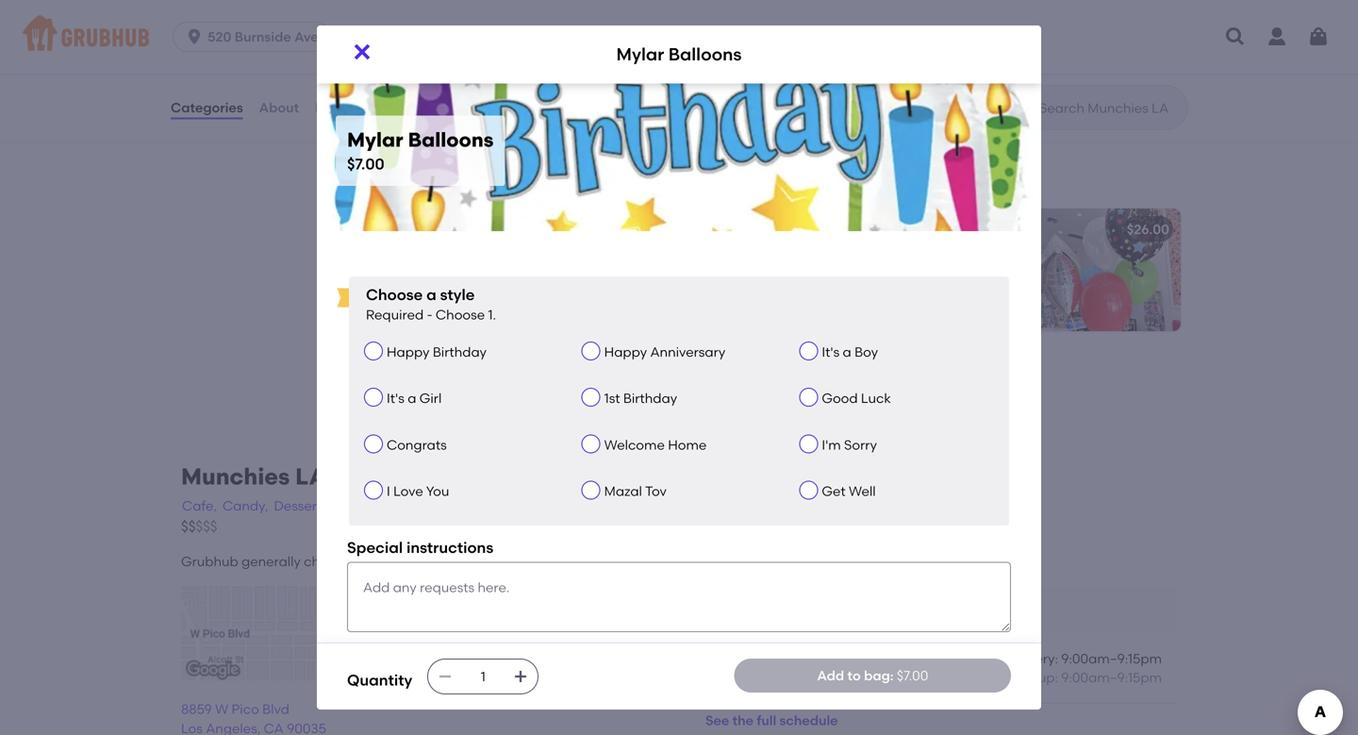 Task type: vqa. For each thing, say whether or not it's contained in the screenshot.
NEW to the middle
no



Task type: locate. For each thing, give the bounding box(es) containing it.
munchies
[[181, 463, 290, 490]]

your inside 2 mylar and 6 latex. be sure to specify your occasion.
[[834, 267, 861, 283]]

happy birthday
[[387, 344, 487, 360]]

good
[[822, 390, 858, 406]]

svg image right 'ave'
[[351, 41, 374, 63]]

it's
[[822, 344, 840, 360], [387, 390, 405, 406]]

the left full
[[733, 712, 754, 728]]

1 vertical spatial to
[[571, 553, 584, 569]]

0 horizontal spatial your
[[659, 171, 683, 184]]

preference,
[[419, 171, 482, 184]]

9:00am–9:15pm down delivery: 9:00am–9:15pm
[[1062, 670, 1162, 686]]

1 vertical spatial birthday
[[624, 390, 677, 406]]

pickup:
[[1012, 670, 1059, 686]]

1 horizontal spatial your
[[834, 267, 861, 283]]

birthday for 1st birthday
[[624, 390, 677, 406]]

1 horizontal spatial of
[[646, 171, 657, 184]]

9:00am–9:15pm up pickup: 9:00am–9:15pm
[[1062, 650, 1162, 666]]

candy, button
[[222, 495, 269, 516]]

blvd
[[262, 701, 290, 717]]

restaurants
[[359, 553, 433, 569]]

happy anniversary
[[604, 344, 726, 360]]

svg image inside 520 burnside ave button
[[185, 27, 204, 46]]

birthday right 1st
[[624, 390, 677, 406]]

reviews button
[[314, 74, 369, 142]]

1 vertical spatial the
[[733, 712, 754, 728]]

svg image right input item quantity number field
[[513, 669, 529, 684]]

about button
[[258, 74, 300, 142]]

late
[[383, 498, 411, 514]]

$7.00
[[347, 155, 385, 173], [715, 221, 747, 237], [897, 667, 929, 683]]

a up -
[[427, 285, 437, 304]]

mylar inside mylar balloons $7.00
[[347, 128, 403, 152]]

required
[[366, 307, 424, 323]]

balloons inside the balloons if you have a preference, please include a color theme of your choosing.
[[347, 144, 433, 168]]

categories
[[171, 99, 243, 115]]

delivery:
[[1005, 650, 1059, 666]]

0 horizontal spatial $7.00
[[347, 155, 385, 173]]

1 horizontal spatial svg image
[[351, 41, 374, 63]]

more button
[[801, 555, 829, 571]]

1 vertical spatial it's
[[387, 390, 405, 406]]

special instructions
[[347, 538, 494, 557]]

1 horizontal spatial birthday
[[624, 390, 677, 406]]

balloons if you have a preference, please include a color theme of your choosing.
[[347, 144, 739, 184]]

to right add
[[848, 667, 861, 683]]

ave
[[294, 29, 319, 45]]

0 vertical spatial 9:00am–9:15pm
[[1062, 650, 1162, 666]]

home
[[668, 437, 707, 453]]

0 horizontal spatial of
[[527, 553, 540, 569]]

night,
[[415, 498, 453, 514]]

mylar balloons image
[[617, 209, 759, 331]]

$7.00 right bag:
[[897, 667, 929, 683]]

1 horizontal spatial mylar balloons
[[617, 44, 742, 65]]

0 horizontal spatial choose
[[366, 285, 423, 304]]

it's left girl
[[387, 390, 405, 406]]

1 horizontal spatial to
[[848, 667, 861, 683]]

happy
[[387, 344, 430, 360], [604, 344, 647, 360]]

1 horizontal spatial the
[[733, 712, 754, 728]]

1 vertical spatial your
[[834, 267, 861, 283]]

your
[[659, 171, 683, 184], [834, 267, 861, 283]]

2 vertical spatial to
[[848, 667, 861, 683]]

1 happy from the left
[[387, 344, 430, 360]]

dessert, button
[[273, 495, 326, 516]]

munchies la menu info cafe, candy, dessert, kosher, late night, $$$$$
[[181, 463, 453, 535]]

0 vertical spatial the
[[657, 553, 677, 569]]

the
[[657, 553, 677, 569], [733, 712, 754, 728]]

if
[[347, 171, 354, 184]]

and
[[835, 248, 860, 264]]

see
[[706, 712, 730, 728]]

it's a boy
[[822, 344, 879, 360]]

2
[[785, 248, 792, 264]]

happy down required
[[387, 344, 430, 360]]

of left 10%
[[527, 553, 540, 569]]

0 vertical spatial it's
[[822, 344, 840, 360]]

0 vertical spatial your
[[659, 171, 683, 184]]

svg image
[[185, 27, 204, 46], [351, 41, 374, 63], [513, 669, 529, 684]]

of inside the balloons if you have a preference, please include a color theme of your choosing.
[[646, 171, 657, 184]]

menu
[[332, 463, 395, 490]]

charges
[[304, 553, 356, 569]]

it's left boy
[[822, 344, 840, 360]]

search icon image
[[1010, 96, 1032, 119]]

0 horizontal spatial happy
[[387, 344, 430, 360]]

a inside choose a style required - choose 1.
[[427, 285, 437, 304]]

kosher, button
[[330, 495, 378, 516]]

2 horizontal spatial of
[[711, 553, 724, 569]]

add to bag: $7.00
[[817, 667, 929, 683]]

of right cost
[[711, 553, 724, 569]]

0 vertical spatial birthday
[[433, 344, 487, 360]]

0 horizontal spatial birthday
[[433, 344, 487, 360]]

tov
[[645, 483, 667, 499]]

1 horizontal spatial happy
[[604, 344, 647, 360]]

happy up 1st
[[604, 344, 647, 360]]

style
[[440, 285, 475, 304]]

today
[[706, 650, 745, 666]]

1 vertical spatial choose
[[436, 307, 485, 323]]

of right theme
[[646, 171, 657, 184]]

mylar
[[617, 44, 665, 65], [347, 128, 403, 152], [362, 221, 399, 237]]

$7.00 down choosing.
[[715, 221, 747, 237]]

choose down "style"
[[436, 307, 485, 323]]

your left choosing.
[[659, 171, 683, 184]]

1 vertical spatial 9:00am–9:15pm
[[1062, 670, 1162, 686]]

12
[[785, 221, 798, 237]]

9:00am–9:15pm
[[1062, 650, 1162, 666], [1062, 670, 1162, 686]]

balloon
[[801, 221, 850, 237]]

9:00am–9:15pm for delivery: 9:00am–9:15pm
[[1062, 650, 1162, 666]]

a left girl
[[408, 390, 416, 406]]

2 mylar and 6 latex. be sure to specify your occasion.
[[785, 248, 975, 283]]

i
[[387, 483, 390, 499]]

the left cost
[[657, 553, 677, 569]]

svg image for mylar balloons
[[351, 41, 374, 63]]

more
[[801, 556, 829, 569]]

2 vertical spatial $7.00
[[897, 667, 929, 683]]

get well
[[822, 483, 876, 499]]

0 vertical spatial to
[[962, 248, 975, 264]]

of
[[646, 171, 657, 184], [527, 553, 540, 569], [711, 553, 724, 569]]

cafe,
[[182, 498, 217, 514]]

la
[[295, 463, 327, 490]]

dessert,
[[274, 498, 325, 514]]

categories button
[[170, 74, 244, 142]]

1 horizontal spatial it's
[[822, 344, 840, 360]]

your down and
[[834, 267, 861, 283]]

mylar balloons $7.00
[[347, 128, 494, 173]]

to left go
[[571, 553, 584, 569]]

0 vertical spatial $7.00
[[347, 155, 385, 173]]

1 9:00am–9:15pm from the top
[[1062, 650, 1162, 666]]

0 vertical spatial choose
[[366, 285, 423, 304]]

2 9:00am–9:15pm from the top
[[1062, 670, 1162, 686]]

0 horizontal spatial svg image
[[185, 27, 204, 46]]

0 horizontal spatial mylar balloons
[[362, 221, 457, 237]]

svg image
[[1225, 25, 1247, 48], [1308, 25, 1330, 48], [723, 69, 745, 91], [1145, 69, 1168, 91], [438, 669, 453, 684]]

sour gummy strawberries, single 8 oz. image
[[1040, 0, 1181, 105]]

please
[[485, 171, 521, 184]]

welcome
[[604, 437, 665, 453]]

$7.00 down the reviews button
[[347, 155, 385, 173]]

toward
[[608, 553, 653, 569]]

full
[[757, 712, 777, 728]]

2 horizontal spatial to
[[962, 248, 975, 264]]

to right sure
[[962, 248, 975, 264]]

2 happy from the left
[[604, 344, 647, 360]]

birthday up girl
[[433, 344, 487, 360]]

1 horizontal spatial $7.00
[[715, 221, 747, 237]]

0 horizontal spatial the
[[657, 553, 677, 569]]

1 vertical spatial mylar
[[347, 128, 403, 152]]

bouquet
[[853, 221, 908, 237]]

choose up required
[[366, 285, 423, 304]]

0 horizontal spatial it's
[[387, 390, 405, 406]]

2 horizontal spatial svg image
[[513, 669, 529, 684]]

svg image left 520
[[185, 27, 204, 46]]

1 horizontal spatial choose
[[436, 307, 485, 323]]

balloons
[[669, 44, 742, 65], [408, 128, 494, 152], [347, 144, 433, 168], [402, 221, 457, 237]]

grubhub
[[181, 553, 238, 569]]

a left the color in the left of the page
[[567, 171, 574, 184]]



Task type: describe. For each thing, give the bounding box(es) containing it.
i love you
[[387, 483, 449, 499]]

sure
[[932, 248, 959, 264]]

color
[[577, 171, 605, 184]]

cost
[[681, 553, 708, 569]]

$26.00
[[1127, 221, 1170, 237]]

12 balloon bouquet image
[[1040, 209, 1181, 331]]

12 balloon bouquet
[[785, 221, 908, 237]]

have
[[379, 171, 406, 184]]

about
[[259, 99, 299, 115]]

a right have
[[409, 171, 416, 184]]

commission
[[448, 553, 524, 569]]

you
[[357, 171, 376, 184]]

8859
[[181, 701, 212, 717]]

cafe, button
[[181, 495, 218, 516]]

candy,
[[223, 498, 268, 514]]

well
[[849, 483, 876, 499]]

1 vertical spatial $7.00
[[715, 221, 747, 237]]

0 vertical spatial mylar balloons
[[617, 44, 742, 65]]

instructions
[[407, 538, 494, 557]]

6
[[864, 248, 871, 264]]

schedule
[[780, 712, 838, 728]]

happy for happy birthday
[[387, 344, 430, 360]]

main navigation navigation
[[0, 0, 1359, 74]]

late night, button
[[382, 495, 454, 516]]

520
[[208, 29, 232, 45]]

special
[[347, 538, 403, 557]]

Input item quantity number field
[[463, 660, 504, 693]]

it's for it's a boy
[[822, 344, 840, 360]]

be
[[912, 248, 929, 264]]

...
[[787, 553, 797, 569]]

add
[[817, 667, 845, 683]]

1 vertical spatial mylar balloons
[[362, 221, 457, 237]]

$7.00 inside mylar balloons $7.00
[[347, 155, 385, 173]]

a right restaurants
[[436, 553, 444, 569]]

-
[[427, 307, 433, 323]]

balloons inside mylar balloons $7.00
[[408, 128, 494, 152]]

see the full schedule button
[[691, 703, 853, 735]]

2 horizontal spatial $7.00
[[897, 667, 929, 683]]

reviews
[[315, 99, 368, 115]]

mazal
[[604, 483, 642, 499]]

Search Munchies LA search field
[[1038, 99, 1182, 117]]

kosher,
[[331, 498, 377, 514]]

0 vertical spatial mylar
[[617, 44, 665, 65]]

pico
[[232, 701, 259, 717]]

generally
[[242, 553, 301, 569]]

good luck
[[822, 390, 891, 406]]

congrats
[[387, 437, 447, 453]]

mazal tov
[[604, 483, 667, 499]]

mylar
[[796, 248, 832, 264]]

burnside
[[235, 29, 291, 45]]

latex.
[[875, 248, 909, 264]]

10%
[[543, 553, 568, 569]]

you
[[426, 483, 449, 499]]

quantity
[[347, 671, 413, 689]]

8859 w pico blvd
[[181, 701, 290, 717]]

$$$$$
[[181, 518, 217, 535]]

see the full schedule
[[706, 712, 838, 728]]

your inside the balloons if you have a preference, please include a color theme of your choosing.
[[659, 171, 683, 184]]

choose a style required - choose 1.
[[366, 285, 496, 323]]

9:00am–9:15pm for pickup: 9:00am–9:15pm
[[1062, 670, 1162, 686]]

0 horizontal spatial to
[[571, 553, 584, 569]]

luck
[[861, 390, 891, 406]]

anniversary
[[651, 344, 726, 360]]

1st
[[604, 390, 620, 406]]

birthday for happy birthday
[[433, 344, 487, 360]]

Special instructions text field
[[347, 562, 1011, 632]]

sorry
[[845, 437, 877, 453]]

2 vertical spatial mylar
[[362, 221, 399, 237]]

boy
[[855, 344, 879, 360]]

8859 w pico blvd link
[[181, 681, 668, 735]]

go
[[588, 553, 604, 569]]

a left boy
[[843, 344, 852, 360]]

specify
[[785, 267, 830, 283]]

happy for happy anniversary
[[604, 344, 647, 360]]

providing
[[727, 553, 787, 569]]

welcome home
[[604, 437, 707, 453]]

grubhub generally charges restaurants a commission of 10% to go toward the cost of providing ... more
[[181, 553, 829, 569]]

sour gummy cherries, single 8 oz. image
[[617, 0, 759, 105]]

delivery: 9:00am–9:15pm
[[1005, 650, 1162, 666]]

the inside button
[[733, 712, 754, 728]]

to inside 2 mylar and 6 latex. be sure to specify your occasion.
[[962, 248, 975, 264]]

include
[[524, 171, 564, 184]]

get
[[822, 483, 846, 499]]

i'm sorry
[[822, 437, 877, 453]]

520 burnside ave
[[208, 29, 319, 45]]

pickup: 9:00am–9:15pm
[[1012, 670, 1162, 686]]

svg image for 520 burnside ave
[[185, 27, 204, 46]]

love
[[394, 483, 423, 499]]

it's a girl
[[387, 390, 442, 406]]

520 burnside ave button
[[173, 22, 338, 52]]

it's for it's a girl
[[387, 390, 405, 406]]



